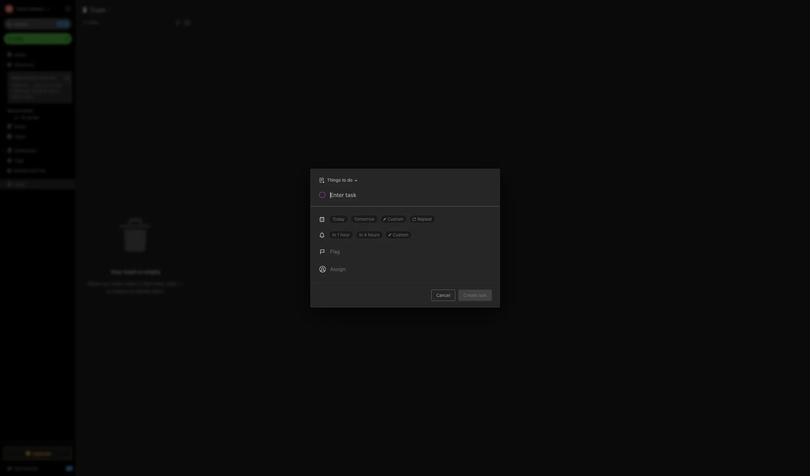 Task type: describe. For each thing, give the bounding box(es) containing it.
when
[[87, 281, 101, 287]]

repeat button
[[409, 215, 435, 223]]

things
[[327, 177, 341, 183]]

in 1 hour button
[[329, 231, 353, 239]]

in for in 1 hour
[[332, 232, 336, 238]]

repeat
[[418, 216, 432, 222]]

custom button for tomorrow
[[380, 215, 407, 223]]

Search text field
[[8, 18, 67, 30]]

create
[[464, 293, 477, 298]]

1 things to do button from the left
[[316, 176, 359, 185]]

create task
[[464, 293, 487, 298]]

notes link
[[0, 121, 75, 131]]

notes inside when you have notes in the trash, click '...' to restore or delete them.
[[124, 281, 136, 287]]

shared with me
[[14, 168, 45, 173]]

tasks button
[[0, 131, 75, 142]]

0 notes
[[83, 20, 98, 25]]

first
[[30, 75, 38, 80]]

is
[[138, 269, 143, 275]]

stack
[[32, 88, 42, 93]]

trash inside tree
[[14, 182, 25, 187]]

shared
[[14, 168, 28, 173]]

your trash is empty
[[111, 269, 161, 275]]

upgrade button
[[4, 448, 72, 460]]

tag
[[48, 88, 54, 93]]

cancel button
[[431, 290, 455, 301]]

group containing add your first shortcut
[[0, 70, 75, 124]]

flag
[[330, 249, 340, 255]]

add
[[11, 94, 19, 99]]

2 things to do button from the left
[[318, 176, 359, 185]]

flag button
[[316, 244, 344, 259]]

'...'
[[178, 281, 184, 287]]

in for in 4 hours
[[359, 232, 363, 238]]

assign
[[330, 267, 345, 272]]

when you have notes in the trash, click '...' to restore or delete them.
[[87, 281, 184, 294]]

expand notebooks image
[[2, 148, 7, 153]]

new button
[[4, 33, 72, 44]]

trash link
[[0, 179, 75, 189]]

tomorrow button
[[351, 215, 378, 223]]

hours
[[368, 232, 380, 238]]

tags button
[[0, 155, 75, 166]]

...
[[29, 83, 33, 88]]

custom button for in 4 hours
[[386, 231, 412, 239]]

the inside group
[[22, 83, 28, 88]]

0
[[83, 20, 86, 25]]

click
[[11, 83, 21, 88]]

notebooks link
[[0, 145, 75, 155]]

new
[[14, 36, 23, 41]]

a
[[50, 83, 52, 88]]

click the ...
[[11, 83, 33, 88]]

custom for in 4 hours
[[393, 232, 409, 238]]

in 4 hours button
[[356, 231, 383, 239]]

1 horizontal spatial trash
[[90, 6, 106, 14]]

to inside the icon on a note, notebook, stack or tag to add it here.
[[55, 88, 59, 93]]

home link
[[0, 49, 76, 60]]

notebook,
[[11, 88, 31, 93]]

in 4 hours
[[359, 232, 380, 238]]

on
[[44, 83, 48, 88]]

or inside when you have notes in the trash, click '...' to restore or delete them.
[[130, 289, 135, 294]]

tasks
[[14, 134, 25, 139]]

them.
[[151, 289, 165, 294]]



Task type: locate. For each thing, give the bounding box(es) containing it.
0 horizontal spatial notes
[[87, 20, 98, 25]]

notes
[[22, 108, 33, 113], [14, 124, 26, 129]]

1 horizontal spatial the
[[143, 281, 151, 287]]

shared with me link
[[0, 166, 75, 176]]

0 horizontal spatial to
[[55, 88, 59, 93]]

cancel
[[436, 293, 450, 298]]

in
[[332, 232, 336, 238], [359, 232, 363, 238]]

the left the "..."
[[22, 83, 28, 88]]

notes left in
[[124, 281, 136, 287]]

tomorrow
[[354, 216, 374, 222]]

1 vertical spatial notes
[[124, 281, 136, 287]]

recent notes
[[7, 108, 33, 113]]

icon on a note, notebook, stack or tag to add it here.
[[11, 83, 63, 99]]

home
[[14, 52, 26, 57]]

to
[[55, 88, 59, 93], [342, 177, 346, 183], [107, 289, 111, 294]]

notes inside the notes link
[[14, 124, 26, 129]]

tree
[[0, 49, 76, 442]]

note window - empty element
[[196, 0, 810, 477]]

the inside when you have notes in the trash, click '...' to restore or delete them.
[[143, 281, 151, 287]]

icon
[[34, 83, 43, 88]]

1
[[337, 232, 339, 238]]

shortcut
[[39, 75, 56, 80]]

restore
[[112, 289, 129, 294]]

custom right hours
[[393, 232, 409, 238]]

to down you
[[107, 289, 111, 294]]

trash
[[124, 269, 137, 275]]

you
[[102, 281, 110, 287]]

or
[[43, 88, 47, 93], [130, 289, 135, 294]]

0 horizontal spatial trash
[[14, 182, 25, 187]]

notes inside group
[[22, 108, 33, 113]]

to inside things to do button
[[342, 177, 346, 183]]

0 vertical spatial the
[[22, 83, 28, 88]]

settings image
[[64, 5, 72, 13]]

Go to note or move task field
[[316, 176, 359, 185]]

trash,
[[152, 281, 165, 287]]

trash
[[90, 6, 106, 14], [14, 182, 25, 187]]

1 horizontal spatial notes
[[124, 281, 136, 287]]

things to do button
[[316, 176, 359, 185], [318, 176, 359, 185]]

None search field
[[8, 18, 67, 30]]

your
[[20, 75, 29, 80]]

0 vertical spatial custom button
[[380, 215, 407, 223]]

custom button down enter task text field
[[380, 215, 407, 223]]

it
[[20, 94, 22, 99]]

note,
[[53, 83, 63, 88]]

1 vertical spatial or
[[130, 289, 135, 294]]

empty
[[144, 269, 161, 275]]

custom button
[[380, 215, 407, 223], [386, 231, 412, 239]]

notes right recent
[[22, 108, 33, 113]]

assign button
[[316, 262, 349, 277]]

0 vertical spatial trash
[[90, 6, 106, 14]]

4
[[364, 232, 367, 238]]

or down on
[[43, 88, 47, 93]]

today
[[332, 216, 345, 222]]

2 vertical spatial to
[[107, 289, 111, 294]]

the right in
[[143, 281, 151, 287]]

your
[[111, 269, 122, 275]]

with
[[29, 168, 38, 173]]

1 horizontal spatial in
[[359, 232, 363, 238]]

trash up 0 notes
[[90, 6, 106, 14]]

shortcuts button
[[0, 60, 75, 70]]

today button
[[329, 215, 348, 223]]

Enter task text field
[[330, 191, 492, 202]]

1 in from the left
[[332, 232, 336, 238]]

1 vertical spatial trash
[[14, 182, 25, 187]]

1 horizontal spatial to
[[107, 289, 111, 294]]

notebooks
[[14, 148, 36, 153]]

custom button right hours
[[386, 231, 412, 239]]

1 horizontal spatial or
[[130, 289, 135, 294]]

create task button
[[459, 290, 492, 301]]

shortcuts
[[14, 62, 34, 67]]

add your first shortcut
[[11, 75, 56, 80]]

0 horizontal spatial in
[[332, 232, 336, 238]]

or left the delete
[[130, 289, 135, 294]]

0 horizontal spatial or
[[43, 88, 47, 93]]

notes right 0
[[87, 20, 98, 25]]

task
[[478, 293, 487, 298]]

group
[[0, 70, 75, 124]]

have
[[112, 281, 122, 287]]

click
[[166, 281, 177, 287]]

0 vertical spatial custom
[[388, 216, 403, 222]]

1 vertical spatial the
[[143, 281, 151, 287]]

0 vertical spatial notes
[[22, 108, 33, 113]]

1 vertical spatial to
[[342, 177, 346, 183]]

2 horizontal spatial to
[[342, 177, 346, 183]]

0 horizontal spatial the
[[22, 83, 28, 88]]

0 vertical spatial notes
[[87, 20, 98, 25]]

add
[[11, 75, 19, 80]]

tags
[[14, 158, 24, 163]]

do
[[347, 177, 353, 183]]

hour
[[340, 232, 350, 238]]

1 vertical spatial custom
[[393, 232, 409, 238]]

notes
[[87, 20, 98, 25], [124, 281, 136, 287]]

2 in from the left
[[359, 232, 363, 238]]

in
[[138, 281, 142, 287]]

recent
[[7, 108, 21, 113]]

custom for tomorrow
[[388, 216, 403, 222]]

or inside the icon on a note, notebook, stack or tag to add it here.
[[43, 88, 47, 93]]

delete
[[136, 289, 150, 294]]

here.
[[23, 94, 33, 99]]

me
[[39, 168, 45, 173]]

custom left repeat button
[[388, 216, 403, 222]]

to left do
[[342, 177, 346, 183]]

things to do
[[327, 177, 353, 183]]

notes up tasks
[[14, 124, 26, 129]]

1 vertical spatial custom button
[[386, 231, 412, 239]]

to inside when you have notes in the trash, click '...' to restore or delete them.
[[107, 289, 111, 294]]

1 vertical spatial notes
[[14, 124, 26, 129]]

the
[[22, 83, 28, 88], [143, 281, 151, 287]]

in left the 1
[[332, 232, 336, 238]]

custom
[[388, 216, 403, 222], [393, 232, 409, 238]]

trash down shared
[[14, 182, 25, 187]]

upgrade
[[33, 451, 51, 457]]

0 vertical spatial or
[[43, 88, 47, 93]]

0 vertical spatial to
[[55, 88, 59, 93]]

tree containing home
[[0, 49, 76, 442]]

to down the note, on the left of the page
[[55, 88, 59, 93]]

in 1 hour
[[332, 232, 350, 238]]

in left 4
[[359, 232, 363, 238]]



Task type: vqa. For each thing, say whether or not it's contained in the screenshot.
Review Notes 1 Cell
no



